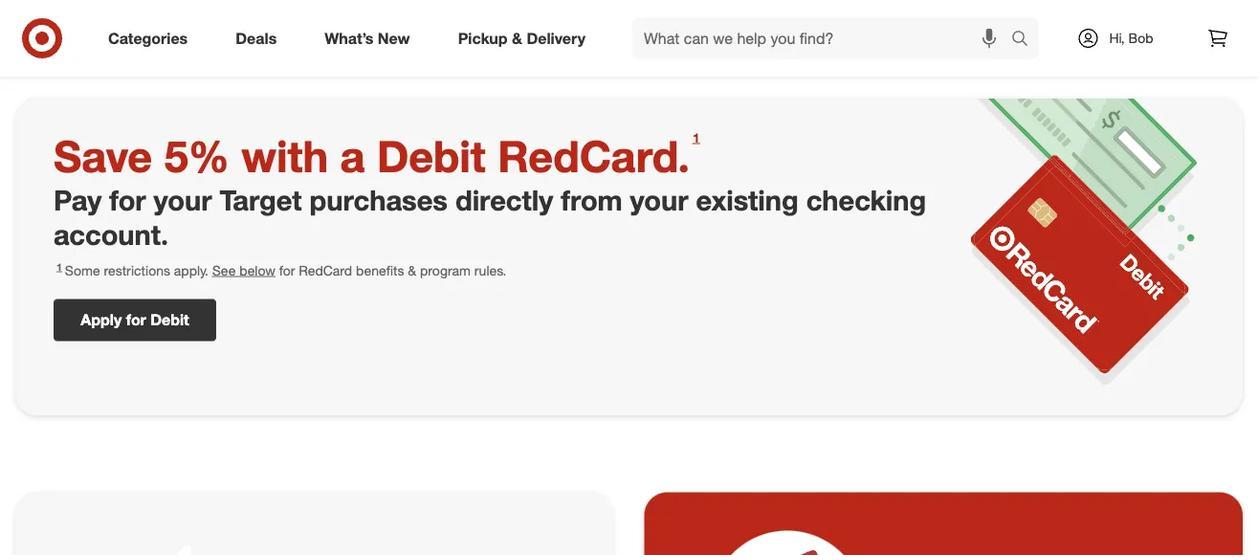 Task type: describe. For each thing, give the bounding box(es) containing it.
redcard inside 1 some restrictions apply. see below for redcard benefits & program rules.
[[299, 262, 352, 278]]

1 horizontal spatial restrictions
[[453, 19, 519, 35]]

below inside 1 some restrictions apply. see below for redcard benefits & program rules.
[[239, 262, 275, 278]]

directly
[[455, 183, 553, 217]]

0 vertical spatial debit
[[377, 129, 486, 182]]

2 your from the left
[[630, 183, 688, 217]]

apply for debit
[[81, 310, 189, 329]]

deals
[[236, 29, 277, 47]]

see inside 1 some restrictions apply. see below for redcard benefits & program rules.
[[212, 262, 236, 278]]

search
[[1003, 31, 1049, 49]]

with
[[241, 129, 328, 182]]

what's
[[325, 29, 374, 47]]

0 horizontal spatial debit
[[150, 310, 189, 329]]

restrictions inside 1 some restrictions apply. see below for redcard benefits & program rules.
[[104, 262, 170, 278]]

program inside 1 some restrictions apply. see below for redcard benefits & program rules.
[[420, 262, 471, 278]]

0 vertical spatial some
[[414, 19, 449, 35]]

save
[[54, 129, 152, 182]]

pickup & delivery link
[[442, 17, 610, 59]]

1 horizontal spatial program
[[769, 19, 820, 35]]

pay
[[54, 183, 102, 217]]

rules. inside 1 some restrictions apply. see below for redcard benefits & program rules.
[[474, 262, 507, 278]]

for right the delivery
[[628, 19, 644, 35]]

redcard.
[[498, 129, 690, 182]]

redcards image
[[726, 540, 850, 555]]

pickup & delivery
[[458, 29, 586, 47]]

1 link
[[690, 130, 703, 152]]

some inside 1 some restrictions apply. see below for redcard benefits & program rules.
[[65, 262, 100, 278]]

pay for your target purchases directly from your existing checking account.
[[54, 183, 926, 251]]

1 horizontal spatial apply.
[[523, 19, 558, 35]]

0 vertical spatial rules.
[[823, 19, 856, 35]]

save 5% with a debit redcard. 1
[[54, 129, 700, 182]]

& inside 1 some restrictions apply. see below for redcard benefits & program rules.
[[408, 262, 416, 278]]

checking
[[806, 183, 926, 217]]

what's new link
[[308, 17, 434, 59]]



Task type: locate. For each thing, give the bounding box(es) containing it.
1 inside 1 some restrictions apply. see below for redcard benefits & program rules.
[[56, 260, 62, 273]]

for down target
[[279, 262, 295, 278]]

1 vertical spatial program
[[420, 262, 471, 278]]

circle bullseye dog image
[[91, 540, 245, 555]]

rules.
[[823, 19, 856, 35], [474, 262, 507, 278]]

debit up purchases on the left
[[377, 129, 486, 182]]

some restrictions apply. see below for redcard benefits & program rules.
[[414, 19, 856, 35]]

0 horizontal spatial below
[[239, 262, 275, 278]]

0 vertical spatial apply.
[[523, 19, 558, 35]]

What can we help you find? suggestions appear below search field
[[633, 17, 1016, 59]]

see down target
[[212, 262, 236, 278]]

apply
[[81, 310, 122, 329]]

0 vertical spatial below
[[589, 19, 625, 35]]

0 horizontal spatial redcard
[[299, 262, 352, 278]]

below
[[589, 19, 625, 35], [239, 262, 275, 278]]

0 horizontal spatial &
[[408, 262, 416, 278]]

some right new
[[414, 19, 449, 35]]

1 inside save 5% with a debit redcard. 1
[[693, 130, 700, 145]]

0 vertical spatial 1
[[693, 130, 700, 145]]

1 your from the left
[[154, 183, 212, 217]]

1 vertical spatial debit
[[150, 310, 189, 329]]

delivery
[[527, 29, 586, 47]]

your down 5%
[[154, 183, 212, 217]]

restrictions
[[453, 19, 519, 35], [104, 262, 170, 278]]

apply.
[[523, 19, 558, 35], [174, 262, 208, 278]]

for right apply
[[126, 310, 146, 329]]

search button
[[1003, 17, 1049, 63]]

0 vertical spatial program
[[769, 19, 820, 35]]

1 horizontal spatial some
[[414, 19, 449, 35]]

program
[[769, 19, 820, 35], [420, 262, 471, 278]]

deals link
[[219, 17, 301, 59]]

1 vertical spatial restrictions
[[104, 262, 170, 278]]

1 horizontal spatial see
[[561, 19, 585, 35]]

0 horizontal spatial your
[[154, 183, 212, 217]]

1 vertical spatial benefits
[[356, 262, 404, 278]]

0 horizontal spatial rules.
[[474, 262, 507, 278]]

1 up existing
[[693, 130, 700, 145]]

your right from
[[630, 183, 688, 217]]

0 horizontal spatial see
[[212, 262, 236, 278]]

1 horizontal spatial debit
[[377, 129, 486, 182]]

for inside pay for your target purchases directly from your existing checking account.
[[109, 183, 146, 217]]

existing
[[696, 183, 799, 217]]

0 vertical spatial redcard
[[648, 19, 701, 35]]

0 horizontal spatial some
[[65, 262, 100, 278]]

for up account.
[[109, 183, 146, 217]]

for inside 1 some restrictions apply. see below for redcard benefits & program rules.
[[279, 262, 295, 278]]

1 down account.
[[56, 260, 62, 273]]

0 horizontal spatial program
[[420, 262, 471, 278]]

debit right apply
[[150, 310, 189, 329]]

pickup
[[458, 29, 508, 47]]

1 horizontal spatial &
[[512, 29, 522, 47]]

2 horizontal spatial &
[[757, 19, 765, 35]]

some down account.
[[65, 262, 100, 278]]

0 vertical spatial benefits
[[705, 19, 753, 35]]

1 vertical spatial apply.
[[174, 262, 208, 278]]

1 horizontal spatial rules.
[[823, 19, 856, 35]]

bob
[[1129, 30, 1154, 46]]

below down target
[[239, 262, 275, 278]]

1 some restrictions apply. see below for redcard benefits & program rules.
[[56, 260, 507, 278]]

1 vertical spatial 1
[[56, 260, 62, 273]]

hi, bob
[[1110, 30, 1154, 46]]

see right pickup
[[561, 19, 585, 35]]

redcard
[[648, 19, 701, 35], [299, 262, 352, 278]]

debit
[[377, 129, 486, 182], [150, 310, 189, 329]]

1 vertical spatial see
[[212, 262, 236, 278]]

apply. up 'apply for debit'
[[174, 262, 208, 278]]

benefits inside 1 some restrictions apply. see below for redcard benefits & program rules.
[[356, 262, 404, 278]]

1 horizontal spatial 1
[[693, 130, 700, 145]]

for
[[628, 19, 644, 35], [109, 183, 146, 217], [279, 262, 295, 278], [126, 310, 146, 329]]

target
[[220, 183, 302, 217]]

1 vertical spatial rules.
[[474, 262, 507, 278]]

what's new
[[325, 29, 410, 47]]

1 horizontal spatial below
[[589, 19, 625, 35]]

a
[[340, 129, 365, 182]]

see
[[561, 19, 585, 35], [212, 262, 236, 278]]

1 vertical spatial some
[[65, 262, 100, 278]]

0 vertical spatial see
[[561, 19, 585, 35]]

new
[[378, 29, 410, 47]]

1 horizontal spatial benefits
[[705, 19, 753, 35]]

redcard debit graphic image
[[971, 98, 1197, 385]]

1 vertical spatial below
[[239, 262, 275, 278]]

some
[[414, 19, 449, 35], [65, 262, 100, 278]]

0 vertical spatial restrictions
[[453, 19, 519, 35]]

0 horizontal spatial 1
[[56, 260, 62, 273]]

restrictions down account.
[[104, 262, 170, 278]]

1
[[693, 130, 700, 145], [56, 260, 62, 273]]

hi,
[[1110, 30, 1125, 46]]

benefits
[[705, 19, 753, 35], [356, 262, 404, 278]]

1 vertical spatial redcard
[[299, 262, 352, 278]]

1 horizontal spatial your
[[630, 183, 688, 217]]

from
[[561, 183, 622, 217]]

apply. inside 1 some restrictions apply. see below for redcard benefits & program rules.
[[174, 262, 208, 278]]

1 horizontal spatial redcard
[[648, 19, 701, 35]]

categories link
[[92, 17, 212, 59]]

account.
[[54, 217, 168, 251]]

categories
[[108, 29, 188, 47]]

5%
[[164, 129, 229, 182]]

0 horizontal spatial restrictions
[[104, 262, 170, 278]]

below right the delivery
[[589, 19, 625, 35]]

0 horizontal spatial benefits
[[356, 262, 404, 278]]

apply. right pickup
[[523, 19, 558, 35]]

your
[[154, 183, 212, 217], [630, 183, 688, 217]]

&
[[757, 19, 765, 35], [512, 29, 522, 47], [408, 262, 416, 278]]

purchases
[[310, 183, 448, 217]]

0 horizontal spatial apply.
[[174, 262, 208, 278]]

restrictions left the delivery
[[453, 19, 519, 35]]

apply for debit link
[[54, 299, 216, 341]]



Task type: vqa. For each thing, say whether or not it's contained in the screenshot.
Categories 'link'
yes



